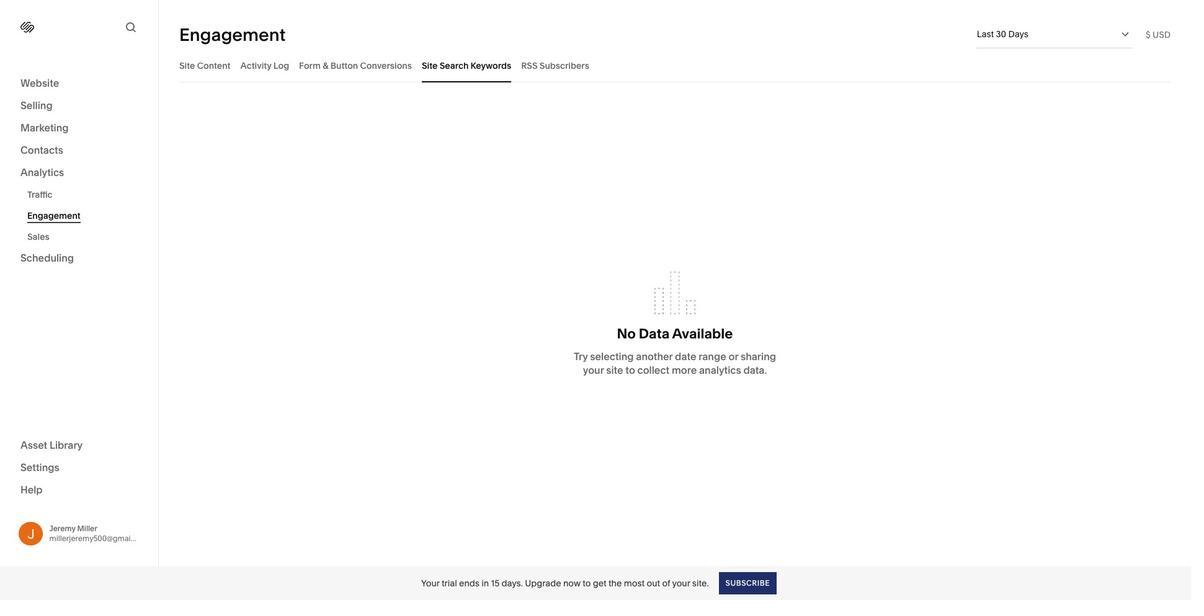Task type: locate. For each thing, give the bounding box(es) containing it.
settings link
[[20, 461, 138, 476]]

0 vertical spatial your
[[583, 364, 604, 377]]

ends
[[459, 578, 480, 589]]

keywords
[[471, 60, 512, 71]]

last 30 days
[[978, 29, 1029, 40]]

0 vertical spatial engagement
[[179, 24, 286, 45]]

log
[[274, 60, 289, 71]]

or
[[729, 350, 739, 363]]

your right of
[[673, 578, 691, 589]]

millerjeremy500@gmail.com
[[49, 534, 150, 544]]

website
[[20, 77, 59, 89]]

website link
[[20, 76, 138, 91]]

site
[[179, 60, 195, 71], [422, 60, 438, 71]]

button
[[331, 60, 358, 71]]

to left the get
[[583, 578, 591, 589]]

days.
[[502, 578, 523, 589]]

subscribe button
[[719, 573, 777, 595]]

1 site from the left
[[179, 60, 195, 71]]

1 horizontal spatial your
[[673, 578, 691, 589]]

upgrade
[[525, 578, 562, 589]]

15
[[491, 578, 500, 589]]

0 horizontal spatial site
[[179, 60, 195, 71]]

data
[[639, 326, 670, 342]]

0 horizontal spatial to
[[583, 578, 591, 589]]

available
[[673, 326, 733, 342]]

try
[[574, 350, 588, 363]]

most
[[624, 578, 645, 589]]

your
[[583, 364, 604, 377], [673, 578, 691, 589]]

engagement down 'traffic'
[[27, 210, 81, 222]]

2 site from the left
[[422, 60, 438, 71]]

traffic
[[27, 189, 53, 201]]

your down try
[[583, 364, 604, 377]]

days
[[1009, 29, 1029, 40]]

to right 'site'
[[626, 364, 636, 377]]

30
[[997, 29, 1007, 40]]

rss subscribers
[[522, 60, 590, 71]]

site content button
[[179, 48, 231, 83]]

jeremy
[[49, 524, 76, 534]]

data.
[[744, 364, 767, 377]]

$
[[1146, 29, 1151, 40]]

last
[[978, 29, 995, 40]]

form
[[299, 60, 321, 71]]

activity
[[241, 60, 272, 71]]

asset library
[[20, 439, 83, 452]]

collect
[[638, 364, 670, 377]]

rss
[[522, 60, 538, 71]]

0 horizontal spatial your
[[583, 364, 604, 377]]

sharing
[[741, 350, 777, 363]]

try selecting another date range or sharing your site to collect more analytics data.
[[574, 350, 777, 377]]

usd
[[1153, 29, 1171, 40]]

another
[[637, 350, 673, 363]]

1 vertical spatial to
[[583, 578, 591, 589]]

engagement up content
[[179, 24, 286, 45]]

subscribe
[[726, 579, 770, 588]]

activity log button
[[241, 48, 289, 83]]

jeremy miller millerjeremy500@gmail.com
[[49, 524, 150, 544]]

engagement link
[[27, 205, 145, 227]]

out
[[647, 578, 661, 589]]

site left search
[[422, 60, 438, 71]]

activity log
[[241, 60, 289, 71]]

1 horizontal spatial site
[[422, 60, 438, 71]]

selling
[[20, 99, 53, 112]]

engagement
[[179, 24, 286, 45], [27, 210, 81, 222]]

search
[[440, 60, 469, 71]]

0 horizontal spatial engagement
[[27, 210, 81, 222]]

site search keywords
[[422, 60, 512, 71]]

to
[[626, 364, 636, 377], [583, 578, 591, 589]]

1 horizontal spatial to
[[626, 364, 636, 377]]

0 vertical spatial to
[[626, 364, 636, 377]]

site left content
[[179, 60, 195, 71]]

tab list
[[179, 48, 1171, 83]]

library
[[50, 439, 83, 452]]

analytics
[[20, 166, 64, 179]]



Task type: describe. For each thing, give the bounding box(es) containing it.
asset
[[20, 439, 47, 452]]

scheduling
[[20, 252, 74, 264]]

settings
[[20, 462, 60, 474]]

to inside 'try selecting another date range or sharing your site to collect more analytics data.'
[[626, 364, 636, 377]]

selecting
[[591, 350, 634, 363]]

marketing
[[20, 122, 69, 134]]

1 horizontal spatial engagement
[[179, 24, 286, 45]]

of
[[663, 578, 671, 589]]

site
[[607, 364, 624, 377]]

trial
[[442, 578, 457, 589]]

contacts link
[[20, 143, 138, 158]]

marketing link
[[20, 121, 138, 136]]

your
[[422, 578, 440, 589]]

the
[[609, 578, 622, 589]]

asset library link
[[20, 439, 138, 454]]

get
[[593, 578, 607, 589]]

site search keywords button
[[422, 48, 512, 83]]

now
[[564, 578, 581, 589]]

form & button conversions
[[299, 60, 412, 71]]

$ usd
[[1146, 29, 1171, 40]]

selling link
[[20, 99, 138, 114]]

site for site content
[[179, 60, 195, 71]]

range
[[699, 350, 727, 363]]

tab list containing site content
[[179, 48, 1171, 83]]

subscribers
[[540, 60, 590, 71]]

more
[[672, 364, 697, 377]]

site content
[[179, 60, 231, 71]]

sales link
[[27, 227, 145, 248]]

your trial ends in 15 days. upgrade now to get the most out of your site.
[[422, 578, 709, 589]]

no data available
[[617, 326, 733, 342]]

scheduling link
[[20, 251, 138, 266]]

last 30 days button
[[978, 20, 1133, 48]]

no
[[617, 326, 636, 342]]

help link
[[20, 483, 43, 497]]

conversions
[[360, 60, 412, 71]]

1 vertical spatial engagement
[[27, 210, 81, 222]]

content
[[197, 60, 231, 71]]

1 vertical spatial your
[[673, 578, 691, 589]]

&
[[323, 60, 329, 71]]

analytics
[[700, 364, 742, 377]]

contacts
[[20, 144, 63, 156]]

help
[[20, 484, 43, 496]]

sales
[[27, 232, 50, 243]]

date
[[676, 350, 697, 363]]

miller
[[77, 524, 97, 534]]

site for site search keywords
[[422, 60, 438, 71]]

in
[[482, 578, 489, 589]]

traffic link
[[27, 184, 145, 205]]

site.
[[693, 578, 709, 589]]

rss subscribers button
[[522, 48, 590, 83]]

your inside 'try selecting another date range or sharing your site to collect more analytics data.'
[[583, 364, 604, 377]]

analytics link
[[20, 166, 138, 181]]

form & button conversions button
[[299, 48, 412, 83]]



Task type: vqa. For each thing, say whether or not it's contained in the screenshot.
search image
no



